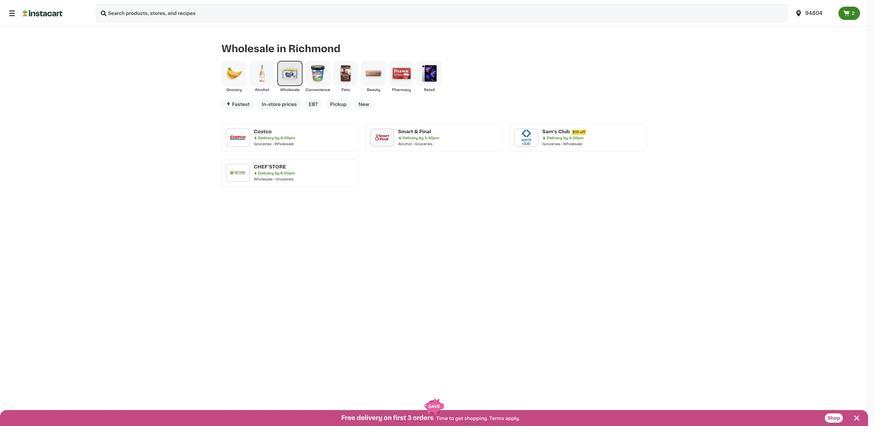 Task type: locate. For each thing, give the bounding box(es) containing it.
richmond
[[289, 44, 341, 54]]

delivery by 6:00pm up wholesale groceries
[[258, 171, 295, 175]]

store
[[268, 102, 281, 107]]

delivery for chef'store
[[258, 171, 274, 175]]

wholesale in richmond main content
[[0, 27, 869, 426]]

1 groceries wholesale from the left
[[254, 142, 294, 146]]

groceries down costco
[[254, 142, 272, 146]]

0 vertical spatial 6:00pm
[[281, 136, 295, 140]]

delivery down costco
[[258, 136, 274, 140]]

shopping.
[[465, 416, 489, 421]]

in-store prices button
[[257, 99, 302, 109]]

delivery down chef'store
[[258, 171, 274, 175]]

&
[[414, 129, 418, 134]]

by up wholesale groceries
[[275, 171, 280, 175]]

pharmacy
[[392, 88, 411, 92]]

fastest
[[232, 102, 250, 107]]

fastest button
[[222, 99, 255, 109]]

delivery by 5:45pm
[[403, 136, 440, 140]]

alcohol groceries
[[398, 142, 433, 146]]

94804 button
[[795, 4, 835, 23]]

in
[[277, 44, 286, 54]]

1 vertical spatial 6:00pm
[[281, 171, 295, 175]]

wholesale for wholesale in richmond
[[222, 44, 275, 54]]

pharmacy button
[[389, 61, 414, 93]]

2 6:00pm from the top
[[281, 171, 295, 175]]

wholesale up chef'store
[[275, 142, 294, 146]]

off
[[580, 130, 586, 134]]

groceries
[[254, 142, 272, 146], [415, 142, 433, 146], [543, 142, 561, 146], [276, 177, 294, 181]]

smart
[[398, 129, 413, 134]]

by for costco
[[275, 136, 280, 140]]

by
[[275, 136, 280, 140], [419, 136, 424, 140], [564, 136, 569, 140], [275, 171, 280, 175]]

6:00pm
[[281, 136, 295, 140], [281, 171, 295, 175]]

1 vertical spatial alcohol
[[398, 142, 412, 146]]

retail
[[424, 88, 435, 92]]

wholesale down 6:30pm
[[564, 142, 583, 146]]

1 horizontal spatial alcohol
[[398, 142, 412, 146]]

wholesale up the grocery button
[[222, 44, 275, 54]]

2
[[852, 11, 855, 16]]

club
[[559, 129, 570, 134]]

alcohol up in-
[[255, 88, 269, 92]]

3
[[408, 415, 412, 421]]

wholesale inside button
[[280, 88, 300, 92]]

0 horizontal spatial alcohol
[[255, 88, 269, 92]]

wholesale button
[[277, 61, 303, 93]]

1 horizontal spatial groceries wholesale
[[543, 142, 583, 146]]

groceries wholesale
[[254, 142, 294, 146], [543, 142, 583, 146]]

1 vertical spatial delivery by 6:00pm
[[258, 171, 295, 175]]

wholesale
[[222, 44, 275, 54], [280, 88, 300, 92], [275, 142, 294, 146], [564, 142, 583, 146], [254, 177, 273, 181]]

alcohol
[[255, 88, 269, 92], [398, 142, 412, 146]]

None search field
[[96, 4, 789, 23]]

94804
[[806, 11, 823, 16]]

2 groceries wholesale from the left
[[543, 142, 583, 146]]

pets button
[[333, 61, 359, 93]]

get
[[456, 416, 464, 421]]

grocery button
[[222, 61, 247, 93]]

delivery
[[258, 136, 274, 140], [403, 136, 418, 140], [547, 136, 563, 140], [258, 171, 274, 175]]

instacart logo image
[[23, 9, 62, 17]]

wholesale down chef'store
[[254, 177, 273, 181]]

groceries down chef'store
[[276, 177, 294, 181]]

wholesale for wholesale groceries
[[254, 177, 273, 181]]

costco
[[254, 129, 272, 134]]

delivery by 6:00pm for chef'store
[[258, 171, 295, 175]]

free
[[342, 415, 356, 421]]

wholesale up prices
[[280, 88, 300, 92]]

groceries wholesale down costco
[[254, 142, 294, 146]]

0 horizontal spatial groceries wholesale
[[254, 142, 294, 146]]

5:45pm
[[425, 136, 440, 140]]

save image
[[425, 399, 444, 414]]

delivery by 6:00pm
[[258, 136, 295, 140], [258, 171, 295, 175]]

delivery by 6:00pm down costco
[[258, 136, 295, 140]]

0 vertical spatial alcohol
[[255, 88, 269, 92]]

alcohol for alcohol
[[255, 88, 269, 92]]

in-
[[262, 102, 268, 107]]

delivery down smart & final
[[403, 136, 418, 140]]

groceries wholesale down the delivery by 6:30pm at the right top of page
[[543, 142, 583, 146]]

1 6:00pm from the top
[[281, 136, 295, 140]]

by down the final
[[419, 136, 424, 140]]

on
[[384, 415, 392, 421]]

by up chef'store
[[275, 136, 280, 140]]

shop
[[828, 416, 841, 420]]

sam's
[[543, 129, 558, 134]]

delivery by 6:30pm
[[547, 136, 584, 140]]

2 delivery by 6:00pm from the top
[[258, 171, 295, 175]]

retail button
[[417, 61, 442, 93]]

close image
[[853, 414, 861, 422]]

6:30pm
[[569, 136, 584, 140]]

delivery for smart & final
[[403, 136, 418, 140]]

by for smart & final
[[419, 136, 424, 140]]

groceries wholesale for 6:30pm
[[543, 142, 583, 146]]

1 delivery by 6:00pm from the top
[[258, 136, 295, 140]]

alcohol inside button
[[255, 88, 269, 92]]

new button
[[354, 99, 374, 109]]

2 button
[[839, 7, 861, 20]]

Search field
[[96, 4, 789, 23]]

0 vertical spatial delivery by 6:00pm
[[258, 136, 295, 140]]

costco logo image
[[229, 129, 247, 146]]

shop button
[[825, 413, 843, 423]]

alcohol down smart
[[398, 142, 412, 146]]

by for chef'store
[[275, 171, 280, 175]]



Task type: vqa. For each thing, say whether or not it's contained in the screenshot.


Task type: describe. For each thing, give the bounding box(es) containing it.
beauty button
[[361, 61, 386, 93]]

chef'store
[[254, 164, 286, 169]]

terms
[[490, 416, 505, 421]]

free delivery on first 3 orders time to get shopping. terms apply.
[[342, 415, 520, 421]]

in-store prices
[[262, 102, 297, 107]]

groceries down the delivery by 5:45pm
[[415, 142, 433, 146]]

pickup
[[330, 102, 347, 107]]

grocery
[[227, 88, 242, 92]]

convenience button
[[305, 61, 331, 93]]

delivery down sam's
[[547, 136, 563, 140]]

6:00pm for costco
[[281, 136, 295, 140]]

pets
[[342, 88, 350, 92]]

ebt
[[309, 102, 318, 107]]

prices
[[282, 102, 297, 107]]

ebt button
[[304, 99, 323, 109]]

delivery
[[357, 415, 383, 421]]

wholesale in richmond
[[222, 44, 341, 54]]

groceries down sam's
[[543, 142, 561, 146]]

groceries wholesale for 6:00pm
[[254, 142, 294, 146]]

94804 button
[[791, 4, 839, 23]]

delivery by 6:00pm for costco
[[258, 136, 295, 140]]

pickup button
[[326, 99, 351, 109]]

orders
[[413, 415, 434, 421]]

new
[[359, 102, 369, 107]]

sam's club $10 off
[[543, 129, 586, 134]]

wholesale for wholesale
[[280, 88, 300, 92]]

apply.
[[506, 416, 520, 421]]

smart & final
[[398, 129, 431, 134]]

wholesale groceries
[[254, 177, 294, 181]]

first
[[393, 415, 406, 421]]

6:00pm for chef'store
[[281, 171, 295, 175]]

time
[[437, 416, 448, 421]]

convenience
[[306, 88, 331, 92]]

by down club
[[564, 136, 569, 140]]

delivery for costco
[[258, 136, 274, 140]]

to
[[449, 416, 454, 421]]

chef'store logo image
[[229, 164, 247, 181]]

beauty
[[367, 88, 381, 92]]

alcohol button
[[250, 61, 275, 93]]

smart & final logo image
[[374, 129, 391, 146]]

alcohol for alcohol groceries
[[398, 142, 412, 146]]

$10
[[573, 130, 579, 134]]

final
[[420, 129, 431, 134]]

sam's club logo image
[[518, 129, 535, 146]]



